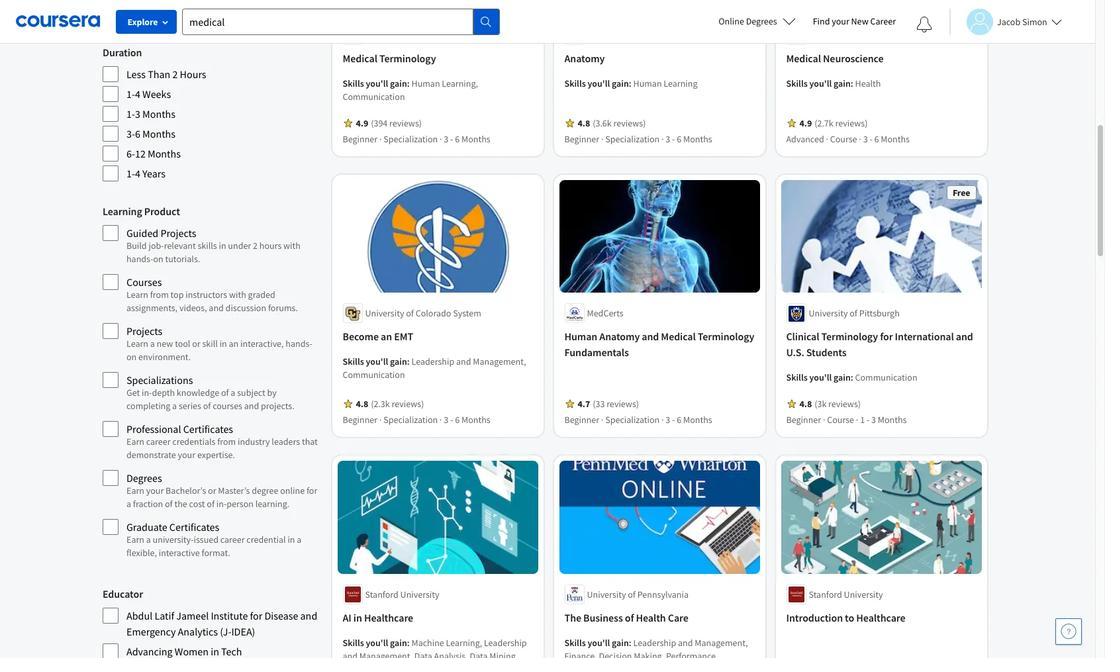Task type: vqa. For each thing, say whether or not it's contained in the screenshot.
1 star
no



Task type: describe. For each thing, give the bounding box(es) containing it.
analysis,
[[435, 650, 468, 658]]

simon
[[1023, 16, 1048, 27]]

for inside abdul latif jameel institute for disease and emergency analytics (j-idea)
[[250, 609, 262, 623]]

earn for professional certificates
[[126, 436, 144, 448]]

and inside human anatomy and medical terminology fundamentals
[[642, 330, 659, 343]]

3 for 4.9 (394 reviews)
[[444, 133, 449, 145]]

online
[[280, 485, 305, 497]]

earn for graduate certificates
[[126, 534, 144, 546]]

new
[[157, 338, 173, 350]]

6 for anatomy
[[677, 133, 682, 145]]

in right ai
[[354, 611, 362, 624]]

(394
[[371, 117, 388, 129]]

skills up 4.8 (3.6k reviews)
[[565, 77, 586, 89]]

1- for 1-4 years
[[126, 167, 135, 180]]

videos,
[[179, 302, 207, 314]]

beginner · specialization · 3 - 6 months for become an emt
[[343, 414, 491, 426]]

educator
[[103, 587, 143, 601]]

help center image
[[1061, 624, 1077, 640]]

disease
[[265, 609, 298, 623]]

4.8 for clinical terminology for international and u.s. students
[[800, 398, 812, 410]]

graduate
[[126, 521, 167, 534]]

interactive,
[[240, 338, 284, 350]]

degrees inside dropdown button
[[746, 15, 777, 27]]

medical terminology link
[[343, 50, 533, 66]]

mixed
[[126, 8, 152, 21]]

of up the business of health care
[[628, 589, 636, 600]]

become an emt
[[343, 330, 414, 343]]

idea)
[[231, 625, 255, 638]]

your for bachelor's
[[146, 485, 164, 497]]

leadership and management, communication
[[343, 356, 527, 381]]

3 for 4.8 (2.3k reviews)
[[444, 414, 449, 426]]

earn a university-issued career credential in a flexible, interactive format.
[[126, 534, 302, 559]]

(2.7k
[[815, 117, 834, 129]]

skills you'll gain : health
[[787, 77, 881, 89]]

from inside learn from top instructors with graded assignments, videos, and discussion forums.
[[150, 289, 169, 301]]

specializations
[[126, 374, 193, 387]]

months for 4.9 (2.7k reviews)
[[881, 133, 910, 145]]

a up flexible, at the bottom left of the page
[[146, 534, 151, 546]]

terminology for medical terminology
[[380, 52, 436, 65]]

demonstrate
[[126, 449, 176, 461]]

0 vertical spatial anatomy
[[565, 52, 605, 65]]

learning product group
[[103, 203, 319, 565]]

reviews) for medical terminology
[[390, 117, 422, 129]]

skills down medical neuroscience
[[787, 77, 808, 89]]

graduate certificates
[[126, 521, 219, 534]]

cost
[[189, 498, 205, 510]]

knowledge
[[177, 387, 219, 399]]

in inside build job-relevant skills in under 2 hours with hands-on tutorials.
[[219, 240, 226, 252]]

and inside abdul latif jameel institute for disease and emergency analytics (j-idea)
[[300, 609, 317, 623]]

: left machine
[[408, 637, 410, 649]]

: down the business of health care
[[629, 637, 632, 649]]

subject
[[237, 387, 265, 399]]

- for medical neuroscience
[[870, 133, 873, 145]]

courses
[[213, 400, 242, 412]]

an inside learn a new tool or skill in an interactive, hands- on environment.
[[229, 338, 239, 350]]

beginner for anatomy
[[565, 133, 600, 145]]

you'll down become an emt
[[366, 356, 389, 368]]

hands- for projects
[[286, 338, 312, 350]]

or inside learn a new tool or skill in an interactive, hands- on environment.
[[192, 338, 200, 350]]

learning, for medical terminology
[[442, 77, 478, 89]]

stanford university for to
[[809, 589, 883, 600]]

you'll up (3.6k
[[588, 77, 610, 89]]

learning product
[[103, 205, 180, 218]]

educator group
[[103, 586, 319, 658]]

build job-relevant skills in under 2 hours with hands-on tutorials.
[[126, 240, 301, 265]]

4 for weeks
[[135, 87, 140, 101]]

explore
[[127, 16, 158, 28]]

career
[[871, 15, 896, 27]]

and inside the leadership and management, communication
[[457, 356, 471, 368]]

6 inside duration group
[[135, 127, 140, 140]]

skill
[[202, 338, 218, 350]]

beginner for become an emt
[[343, 414, 378, 426]]

with inside learn from top instructors with graded assignments, videos, and discussion forums.
[[229, 289, 246, 301]]

4.8 for become an emt
[[356, 398, 369, 410]]

care
[[668, 611, 689, 624]]

1 vertical spatial projects
[[126, 325, 162, 338]]

you'll down the ai in healthcare
[[366, 637, 389, 649]]

1-3 months
[[126, 107, 175, 121]]

healthcare for ai in healthcare
[[364, 611, 414, 624]]

the
[[174, 498, 187, 510]]

gain up 4.8 (3.6k reviews)
[[612, 77, 629, 89]]

weeks
[[142, 87, 171, 101]]

4.9 for terminology
[[356, 117, 369, 129]]

skills down become
[[343, 356, 364, 368]]

beginner for clinical terminology for international and u.s. students
[[787, 414, 822, 426]]

beginner · specialization · 3 - 6 months down 4.7 (33 reviews)
[[565, 414, 713, 426]]

earn career credentials from industry leaders that demonstrate your expertise.
[[126, 436, 318, 461]]

beginner · specialization · 3 - 6 months for anatomy
[[565, 133, 713, 145]]

clinical terminology for international and u.s. students link
[[787, 329, 977, 360]]

that
[[302, 436, 318, 448]]

learn a new tool or skill in an interactive, hands- on environment.
[[126, 338, 312, 363]]

business
[[584, 611, 623, 624]]

hours
[[259, 240, 282, 252]]

stanford for in
[[366, 589, 399, 600]]

neuroscience
[[823, 52, 884, 65]]

4.9 for neuroscience
[[800, 117, 812, 129]]

specialization down 4.7 (33 reviews)
[[606, 414, 660, 426]]

medical for medical neuroscience
[[787, 52, 821, 65]]

communication down clinical terminology for international and u.s. students link
[[856, 372, 918, 384]]

industry
[[238, 436, 270, 448]]

: down neuroscience
[[851, 77, 854, 89]]

find your new career link
[[806, 13, 903, 30]]

a inside learn a new tool or skill in an interactive, hands- on environment.
[[150, 338, 155, 350]]

degrees inside learning product group
[[126, 472, 162, 485]]

of left pittsburgh
[[850, 307, 858, 319]]

6-
[[126, 147, 135, 160]]

rice university
[[366, 29, 423, 41]]

abdul
[[126, 609, 152, 623]]

a inside earn your bachelor's or master's degree online for a fraction of the cost of in-person learning.
[[126, 498, 131, 510]]

(3.6k
[[593, 117, 612, 129]]

mining
[[490, 650, 516, 658]]

specialization for medical terminology
[[384, 133, 438, 145]]

duration
[[103, 46, 142, 59]]

of down university of pennsylvania
[[625, 611, 634, 624]]

hands- for guided projects
[[126, 253, 153, 265]]

1 horizontal spatial health
[[856, 77, 881, 89]]

4.8 (3.6k reviews)
[[578, 117, 646, 129]]

: down medical terminology
[[408, 77, 410, 89]]

1- for 1-3 months
[[126, 107, 135, 121]]

completing
[[126, 400, 170, 412]]

fundamentals
[[565, 346, 629, 359]]

credential
[[247, 534, 286, 546]]

institute
[[211, 609, 248, 623]]

6-12 months
[[126, 147, 181, 160]]

relevant
[[164, 240, 196, 252]]

ai
[[343, 611, 352, 624]]

ai in healthcare
[[343, 611, 414, 624]]

master's
[[218, 485, 250, 497]]

graded
[[248, 289, 275, 301]]

university of pennsylvania
[[587, 589, 689, 600]]

12
[[135, 147, 146, 160]]

you'll down business
[[588, 637, 610, 649]]

6 for medical neuroscience
[[875, 133, 879, 145]]

and inside clinical terminology for international and u.s. students
[[956, 330, 974, 343]]

machine
[[412, 637, 445, 649]]

a left series
[[172, 400, 177, 412]]

4.8 for anatomy
[[578, 117, 591, 129]]

human anatomy and medical terminology fundamentals
[[565, 330, 755, 359]]

of left the
[[165, 498, 173, 510]]

system
[[453, 307, 482, 319]]

jacob simon button
[[950, 8, 1062, 35]]

reviews) for become an emt
[[392, 398, 424, 410]]

the business of health care
[[565, 611, 689, 624]]

4.9 (2.7k reviews)
[[800, 117, 868, 129]]

What do you want to learn? text field
[[182, 8, 474, 35]]

1-4 years
[[126, 167, 166, 180]]

4.8 (3k reviews)
[[800, 398, 861, 410]]

machine learning, leadership and management, data analysis, data mining
[[343, 637, 527, 658]]

: down anatomy link
[[629, 77, 632, 89]]

communication inside human learning, communication
[[343, 91, 405, 103]]

gain up 4.8 (3k reviews)
[[834, 372, 851, 384]]

beginner for medical terminology
[[343, 133, 378, 145]]

(3k
[[815, 398, 827, 410]]

beginner · course · 1 - 3 months
[[787, 414, 907, 426]]

find your new career
[[813, 15, 896, 27]]

u.s.
[[787, 346, 805, 359]]

6 for become an emt
[[455, 414, 460, 426]]

management, inside machine learning, leadership and management, data analysis, data mining
[[360, 650, 413, 658]]

beginner down 4.7
[[565, 414, 600, 426]]

reviews) right the (33
[[607, 398, 639, 410]]

discussion
[[226, 302, 266, 314]]

- for anatomy
[[673, 133, 675, 145]]

for inside earn your bachelor's or master's degree online for a fraction of the cost of in-person learning.
[[307, 485, 317, 497]]

learning, for ai in healthcare
[[446, 637, 483, 649]]

3 for 4.8 (3.6k reviews)
[[666, 133, 671, 145]]

leaders
[[272, 436, 300, 448]]

leadership inside the leadership and management, communication
[[412, 356, 455, 368]]

1
[[861, 414, 865, 426]]

medical inside human anatomy and medical terminology fundamentals
[[661, 330, 696, 343]]

reviews) for clinical terminology for international and u.s. students
[[829, 398, 861, 410]]

- for clinical terminology for international and u.s. students
[[867, 414, 870, 426]]

you'll down medical neuroscience
[[810, 77, 832, 89]]

a up courses
[[231, 387, 235, 399]]

2 inside duration group
[[172, 68, 178, 81]]

your inside the earn career credentials from industry leaders that demonstrate your expertise.
[[178, 449, 195, 461]]

career inside the earn career credentials from industry leaders that demonstrate your expertise.
[[146, 436, 171, 448]]

- for medical terminology
[[451, 133, 454, 145]]

skills down ai
[[343, 637, 364, 649]]



Task type: locate. For each thing, give the bounding box(es) containing it.
university down find your new career
[[831, 29, 870, 41]]

stanford university up the ai in healthcare
[[366, 589, 440, 600]]

medical neuroscience
[[787, 52, 884, 65]]

hands- inside build job-relevant skills in under 2 hours with hands-on tutorials.
[[126, 253, 153, 265]]

0 vertical spatial learning,
[[442, 77, 478, 89]]

2 horizontal spatial your
[[832, 15, 850, 27]]

1 earn from the top
[[126, 436, 144, 448]]

0 horizontal spatial career
[[146, 436, 171, 448]]

bachelor's
[[166, 485, 206, 497]]

2 4.9 from the left
[[800, 117, 812, 129]]

of down knowledge at the left bottom of the page
[[203, 400, 211, 412]]

1 horizontal spatial from
[[217, 436, 236, 448]]

university
[[384, 29, 423, 41], [831, 29, 870, 41], [366, 307, 405, 319], [809, 307, 848, 319], [401, 589, 440, 600], [587, 589, 626, 600], [844, 589, 883, 600]]

specialization for become an emt
[[384, 414, 438, 426]]

your up duke university
[[832, 15, 850, 27]]

and
[[209, 302, 224, 314], [642, 330, 659, 343], [956, 330, 974, 343], [457, 356, 471, 368], [244, 400, 259, 412], [300, 609, 317, 623], [343, 650, 358, 658]]

human down medical terminology link
[[412, 77, 440, 89]]

earn
[[126, 436, 144, 448], [126, 485, 144, 497], [126, 534, 144, 546]]

hands- inside learn a new tool or skill in an interactive, hands- on environment.
[[286, 338, 312, 350]]

1 horizontal spatial human
[[565, 330, 598, 343]]

3 1- from the top
[[126, 167, 135, 180]]

medical inside medical neuroscience link
[[787, 52, 821, 65]]

4.7 (33 reviews)
[[578, 398, 639, 410]]

:
[[408, 77, 410, 89], [629, 77, 632, 89], [851, 77, 854, 89], [408, 356, 410, 368], [851, 372, 854, 384], [408, 637, 410, 649], [629, 637, 632, 649]]

0 vertical spatial 2
[[172, 68, 178, 81]]

medical
[[343, 52, 378, 65], [787, 52, 821, 65], [661, 330, 696, 343]]

0 vertical spatial learn
[[126, 289, 148, 301]]

4.8 left the (2.3k on the left of page
[[356, 398, 369, 410]]

None search field
[[182, 8, 500, 35]]

health inside the business of health care link
[[636, 611, 666, 624]]

1- for 1-4 weeks
[[126, 87, 135, 101]]

1- up 3- at the left top of page
[[126, 107, 135, 121]]

an inside "link"
[[381, 330, 392, 343]]

3 for 4.9 (2.7k reviews)
[[864, 133, 868, 145]]

0 horizontal spatial or
[[192, 338, 200, 350]]

emt
[[394, 330, 414, 343]]

1 horizontal spatial your
[[178, 449, 195, 461]]

with inside build job-relevant skills in under 2 hours with hands-on tutorials.
[[283, 240, 301, 252]]

anatomy
[[565, 52, 605, 65], [600, 330, 640, 343]]

1 vertical spatial with
[[229, 289, 246, 301]]

communication up the (394
[[343, 91, 405, 103]]

months for 4.7 (33 reviews)
[[684, 414, 713, 426]]

1 horizontal spatial learning
[[664, 77, 698, 89]]

1 vertical spatial career
[[220, 534, 245, 546]]

1 vertical spatial learning,
[[446, 637, 483, 649]]

you'll
[[366, 77, 389, 89], [588, 77, 610, 89], [810, 77, 832, 89], [366, 356, 389, 368], [810, 372, 832, 384], [366, 637, 389, 649], [588, 637, 610, 649]]

3 inside duration group
[[135, 107, 140, 121]]

on for guided projects
[[153, 253, 163, 265]]

clinical
[[787, 330, 820, 343]]

jameel
[[176, 609, 209, 623]]

: down the emt
[[408, 356, 410, 368]]

0 horizontal spatial hands-
[[126, 253, 153, 265]]

0 horizontal spatial human
[[412, 77, 440, 89]]

university-
[[153, 534, 194, 546]]

1 vertical spatial 4
[[135, 167, 140, 180]]

duke
[[809, 29, 829, 41]]

1 horizontal spatial or
[[208, 485, 216, 497]]

in- down "master's"
[[216, 498, 227, 510]]

0 vertical spatial health
[[856, 77, 881, 89]]

of left colorado
[[406, 307, 414, 319]]

with up the discussion
[[229, 289, 246, 301]]

for inside clinical terminology for international and u.s. students
[[881, 330, 893, 343]]

tutorials.
[[165, 253, 200, 265]]

0 vertical spatial your
[[832, 15, 850, 27]]

new
[[851, 15, 869, 27]]

skills down medical terminology
[[343, 77, 364, 89]]

1 horizontal spatial leadership
[[484, 637, 527, 649]]

university up clinical
[[809, 307, 848, 319]]

human for learning,
[[412, 77, 440, 89]]

management, inside the leadership and management, communication
[[473, 356, 527, 368]]

1 vertical spatial earn
[[126, 485, 144, 497]]

format.
[[202, 547, 230, 559]]

1- down 6-
[[126, 167, 135, 180]]

beginner down the (2.3k on the left of page
[[343, 414, 378, 426]]

2 4 from the top
[[135, 167, 140, 180]]

human
[[412, 77, 440, 89], [634, 77, 662, 89], [565, 330, 598, 343]]

1 healthcare from the left
[[364, 611, 414, 624]]

anatomy inside human anatomy and medical terminology fundamentals
[[600, 330, 640, 343]]

0 horizontal spatial terminology
[[380, 52, 436, 65]]

certificates down cost
[[169, 521, 219, 534]]

6
[[135, 127, 140, 140], [455, 133, 460, 145], [677, 133, 682, 145], [875, 133, 879, 145], [455, 414, 460, 426], [677, 414, 682, 426]]

human inside human learning, communication
[[412, 77, 440, 89]]

0 horizontal spatial on
[[126, 351, 137, 363]]

1 horizontal spatial management,
[[473, 356, 527, 368]]

pennsylvania
[[638, 589, 689, 600]]

under
[[228, 240, 251, 252]]

2 vertical spatial for
[[250, 609, 262, 623]]

1 1- from the top
[[126, 87, 135, 101]]

learning, inside human learning, communication
[[442, 77, 478, 89]]

1 vertical spatial anatomy
[[600, 330, 640, 343]]

and inside learn from top instructors with graded assignments, videos, and discussion forums.
[[209, 302, 224, 314]]

human down anatomy link
[[634, 77, 662, 89]]

reviews) for medical neuroscience
[[836, 117, 868, 129]]

0 horizontal spatial an
[[229, 338, 239, 350]]

1 vertical spatial 2
[[253, 240, 258, 252]]

1 vertical spatial certificates
[[169, 521, 219, 534]]

or right "tool"
[[192, 338, 200, 350]]

career inside earn a university-issued career credential in a flexible, interactive format.
[[220, 534, 245, 546]]

coursera image
[[16, 11, 100, 32]]

2 left hours
[[253, 240, 258, 252]]

credentials
[[172, 436, 216, 448]]

beginner · specialization · 3 - 6 months down "4.8 (2.3k reviews)"
[[343, 414, 491, 426]]

gain down medical neuroscience
[[834, 77, 851, 89]]

0 vertical spatial hands-
[[126, 253, 153, 265]]

terminology inside human anatomy and medical terminology fundamentals
[[698, 330, 755, 343]]

learn for projects
[[126, 338, 148, 350]]

you'll down medical terminology
[[366, 77, 389, 89]]

show notifications image
[[917, 17, 932, 32]]

university up medical terminology
[[384, 29, 423, 41]]

1 vertical spatial from
[[217, 436, 236, 448]]

0 vertical spatial learning
[[664, 77, 698, 89]]

become
[[343, 330, 379, 343]]

and inside get in-depth knowledge of a subject by completing a series of courses and projects.
[[244, 400, 259, 412]]

1 vertical spatial learning
[[103, 205, 142, 218]]

1 4 from the top
[[135, 87, 140, 101]]

clinical terminology for international and u.s. students
[[787, 330, 974, 359]]

assignments,
[[126, 302, 178, 314]]

0 horizontal spatial medical
[[343, 52, 378, 65]]

your up fraction at the bottom left
[[146, 485, 164, 497]]

0 horizontal spatial stanford university
[[366, 589, 440, 600]]

4 for years
[[135, 167, 140, 180]]

0 vertical spatial for
[[881, 330, 893, 343]]

earn up flexible, at the bottom left of the page
[[126, 534, 144, 546]]

interactive
[[159, 547, 200, 559]]

3-6 months
[[126, 127, 175, 140]]

reviews) for anatomy
[[614, 117, 646, 129]]

in inside learn a new tool or skill in an interactive, hands- on environment.
[[220, 338, 227, 350]]

2 horizontal spatial medical
[[787, 52, 821, 65]]

of
[[406, 307, 414, 319], [850, 307, 858, 319], [221, 387, 229, 399], [203, 400, 211, 412], [165, 498, 173, 510], [207, 498, 215, 510], [628, 589, 636, 600], [625, 611, 634, 624]]

analytics
[[178, 625, 218, 638]]

learn inside learn from top instructors with graded assignments, videos, and discussion forums.
[[126, 289, 148, 301]]

projects down assignments,
[[126, 325, 162, 338]]

by
[[267, 387, 277, 399]]

beginner down the (394
[[343, 133, 378, 145]]

stanford up introduction
[[809, 589, 843, 600]]

1 horizontal spatial hands-
[[286, 338, 312, 350]]

1 horizontal spatial data
[[470, 650, 488, 658]]

of right cost
[[207, 498, 215, 510]]

emergency
[[126, 625, 176, 638]]

0 vertical spatial degrees
[[746, 15, 777, 27]]

1 horizontal spatial 2
[[253, 240, 258, 252]]

0 horizontal spatial health
[[636, 611, 666, 624]]

latif
[[155, 609, 174, 623]]

0 horizontal spatial with
[[229, 289, 246, 301]]

skills you'll gain : communication
[[787, 372, 918, 384]]

0 horizontal spatial in-
[[142, 387, 152, 399]]

1 horizontal spatial on
[[153, 253, 163, 265]]

reviews) up advanced · course · 3 - 6 months
[[836, 117, 868, 129]]

months for 4.8 (3.6k reviews)
[[684, 133, 713, 145]]

2 stanford from the left
[[809, 589, 843, 600]]

4.8 left (3.6k
[[578, 117, 591, 129]]

rice
[[366, 29, 382, 41]]

in inside earn a university-issued career credential in a flexible, interactive format.
[[288, 534, 295, 546]]

from up assignments,
[[150, 289, 169, 301]]

earn for degrees
[[126, 485, 144, 497]]

1 4.9 from the left
[[356, 117, 369, 129]]

reviews) right the (394
[[390, 117, 422, 129]]

2 learn from the top
[[126, 338, 148, 350]]

learn for courses
[[126, 289, 148, 301]]

on inside learn a new tool or skill in an interactive, hands- on environment.
[[126, 351, 137, 363]]

university up the ai in healthcare link on the bottom left of page
[[401, 589, 440, 600]]

data down machine
[[415, 650, 433, 658]]

an right the skill
[[229, 338, 239, 350]]

leadership inside machine learning, leadership and management, data analysis, data mining
[[484, 637, 527, 649]]

2 horizontal spatial 4.8
[[800, 398, 812, 410]]

from up expertise. in the bottom left of the page
[[217, 436, 236, 448]]

instructors
[[186, 289, 227, 301]]

medical inside medical terminology link
[[343, 52, 378, 65]]

learning, inside machine learning, leadership and management, data analysis, data mining
[[446, 637, 483, 649]]

(33
[[593, 398, 605, 410]]

university up to
[[844, 589, 883, 600]]

top
[[171, 289, 184, 301]]

months for 4.9 (394 reviews)
[[462, 133, 491, 145]]

of up courses
[[221, 387, 229, 399]]

terminology
[[380, 52, 436, 65], [698, 330, 755, 343], [822, 330, 879, 343]]

skills you'll gain : for terminology
[[343, 77, 412, 89]]

course down 4.8 (3k reviews)
[[828, 414, 855, 426]]

3 for 4.7 (33 reviews)
[[666, 414, 671, 426]]

beginner
[[343, 133, 378, 145], [565, 133, 600, 145], [343, 414, 378, 426], [565, 414, 600, 426], [787, 414, 822, 426]]

anatomy up skills you'll gain : human learning
[[565, 52, 605, 65]]

0 vertical spatial management,
[[473, 356, 527, 368]]

skills you'll gain : down medical terminology
[[343, 77, 412, 89]]

series
[[179, 400, 201, 412]]

certificates up expertise. in the bottom left of the page
[[183, 423, 233, 436]]

1 data from the left
[[415, 650, 433, 658]]

human up fundamentals
[[565, 330, 598, 343]]

0 horizontal spatial data
[[415, 650, 433, 658]]

an left the emt
[[381, 330, 392, 343]]

projects.
[[261, 400, 295, 412]]

1 vertical spatial for
[[307, 485, 317, 497]]

4 left weeks at top left
[[135, 87, 140, 101]]

less than 2 hours
[[126, 68, 206, 81]]

beginner · specialization · 3 - 6 months down 4.9 (394 reviews)
[[343, 133, 491, 145]]

1 horizontal spatial 4.8
[[578, 117, 591, 129]]

skills down 'u.s.'
[[787, 372, 808, 384]]

medcerts
[[587, 307, 624, 319]]

from inside the earn career credentials from industry leaders that demonstrate your expertise.
[[217, 436, 236, 448]]

learning down anatomy link
[[664, 77, 698, 89]]

introduction to healthcare
[[787, 611, 906, 624]]

0 horizontal spatial stanford
[[366, 589, 399, 600]]

1 horizontal spatial 4.9
[[800, 117, 812, 129]]

jacob simon
[[997, 16, 1048, 27]]

0 vertical spatial or
[[192, 338, 200, 350]]

: up 4.8 (3k reviews)
[[851, 372, 854, 384]]

gain down the emt
[[390, 356, 408, 368]]

0 vertical spatial 1-
[[126, 87, 135, 101]]

advanced · course · 3 - 6 months
[[787, 133, 910, 145]]

with right hours
[[283, 240, 301, 252]]

1 horizontal spatial stanford university
[[809, 589, 883, 600]]

0 horizontal spatial from
[[150, 289, 169, 301]]

on down job-
[[153, 253, 163, 265]]

- for become an emt
[[451, 414, 454, 426]]

healthcare right ai
[[364, 611, 414, 624]]

learning.
[[255, 498, 290, 510]]

specialization down "4.8 (2.3k reviews)"
[[384, 414, 438, 426]]

0 vertical spatial course
[[831, 133, 858, 145]]

in right credential
[[288, 534, 295, 546]]

0 horizontal spatial 2
[[172, 68, 178, 81]]

fraction
[[133, 498, 163, 510]]

degrees right online
[[746, 15, 777, 27]]

0 vertical spatial projects
[[161, 226, 196, 240]]

4.9 left the (394
[[356, 117, 369, 129]]

gain left machine
[[390, 637, 408, 649]]

1 vertical spatial leadership
[[484, 637, 527, 649]]

months for 4.8 (3k reviews)
[[878, 414, 907, 426]]

1 horizontal spatial career
[[220, 534, 245, 546]]

healthcare for introduction to healthcare
[[857, 611, 906, 624]]

1 vertical spatial on
[[126, 351, 137, 363]]

months for 4.8 (2.3k reviews)
[[462, 414, 491, 426]]

earn up fraction at the bottom left
[[126, 485, 144, 497]]

learn inside learn a new tool or skill in an interactive, hands- on environment.
[[126, 338, 148, 350]]

1 learn from the top
[[126, 289, 148, 301]]

2 vertical spatial your
[[146, 485, 164, 497]]

flexible,
[[126, 547, 157, 559]]

your for new
[[832, 15, 850, 27]]

2 vertical spatial earn
[[126, 534, 144, 546]]

6 for medical terminology
[[455, 133, 460, 145]]

gain down medical terminology
[[390, 77, 408, 89]]

0 horizontal spatial your
[[146, 485, 164, 497]]

duration group
[[103, 44, 319, 182]]

or left "master's"
[[208, 485, 216, 497]]

1 vertical spatial in-
[[216, 498, 227, 510]]

certificates for graduate certificates
[[169, 521, 219, 534]]

on inside build job-relevant skills in under 2 hours with hands-on tutorials.
[[153, 253, 163, 265]]

skills you'll gain : for an
[[343, 356, 412, 368]]

1 vertical spatial hands-
[[286, 338, 312, 350]]

reviews)
[[390, 117, 422, 129], [614, 117, 646, 129], [836, 117, 868, 129], [392, 398, 424, 410], [607, 398, 639, 410], [829, 398, 861, 410]]

1 stanford from the left
[[366, 589, 399, 600]]

skills down the
[[565, 637, 586, 649]]

projects up tutorials.
[[161, 226, 196, 240]]

on for projects
[[126, 351, 137, 363]]

2 inside build job-relevant skills in under 2 hours with hands-on tutorials.
[[253, 240, 258, 252]]

1 vertical spatial health
[[636, 611, 666, 624]]

earn inside earn a university-issued career credential in a flexible, interactive format.
[[126, 534, 144, 546]]

terminology for clinical terminology for international and u.s. students
[[822, 330, 879, 343]]

health down medical neuroscience link
[[856, 77, 881, 89]]

human for anatomy
[[565, 330, 598, 343]]

0 vertical spatial career
[[146, 436, 171, 448]]

in- inside get in-depth knowledge of a subject by completing a series of courses and projects.
[[142, 387, 152, 399]]

skills you'll gain : down business
[[565, 637, 634, 649]]

1 horizontal spatial degrees
[[746, 15, 777, 27]]

learning, up analysis,
[[446, 637, 483, 649]]

4.9 up advanced
[[800, 117, 812, 129]]

3 earn from the top
[[126, 534, 144, 546]]

learn
[[126, 289, 148, 301], [126, 338, 148, 350]]

0 vertical spatial 4
[[135, 87, 140, 101]]

certificates for professional certificates
[[183, 423, 233, 436]]

degrees
[[746, 15, 777, 27], [126, 472, 162, 485]]

learning inside group
[[103, 205, 142, 218]]

leadership up mining
[[484, 637, 527, 649]]

1 horizontal spatial in-
[[216, 498, 227, 510]]

gain down the business of health care
[[612, 637, 629, 649]]

0 horizontal spatial degrees
[[126, 472, 162, 485]]

4.9 (394 reviews)
[[356, 117, 422, 129]]

(2.3k
[[371, 398, 390, 410]]

skills you'll gain : down become an emt
[[343, 356, 412, 368]]

2 1- from the top
[[126, 107, 135, 121]]

skills you'll gain : for in
[[343, 637, 412, 649]]

human anatomy and medical terminology fundamentals link
[[565, 329, 755, 360]]

0 horizontal spatial healthcare
[[364, 611, 414, 624]]

for
[[881, 330, 893, 343], [307, 485, 317, 497], [250, 609, 262, 623]]

the business of health care link
[[565, 610, 755, 626]]

university up business
[[587, 589, 626, 600]]

medical for medical terminology
[[343, 52, 378, 65]]

management, down system
[[473, 356, 527, 368]]

guided projects
[[126, 226, 196, 240]]

course for neuroscience
[[831, 133, 858, 145]]

1 vertical spatial course
[[828, 414, 855, 426]]

0 vertical spatial leadership
[[412, 356, 455, 368]]

2 data from the left
[[470, 650, 488, 658]]

students
[[807, 346, 847, 359]]

or inside earn your bachelor's or master's degree online for a fraction of the cost of in-person learning.
[[208, 485, 216, 497]]

1 vertical spatial your
[[178, 449, 195, 461]]

product
[[144, 205, 180, 218]]

4 left years
[[135, 167, 140, 180]]

2 horizontal spatial for
[[881, 330, 893, 343]]

specialization for anatomy
[[606, 133, 660, 145]]

beginner down (3.6k
[[565, 133, 600, 145]]

months
[[142, 107, 175, 121], [142, 127, 175, 140], [462, 133, 491, 145], [684, 133, 713, 145], [881, 133, 910, 145], [148, 147, 181, 160], [462, 414, 491, 426], [684, 414, 713, 426], [878, 414, 907, 426]]

2 stanford university from the left
[[809, 589, 883, 600]]

your down credentials
[[178, 449, 195, 461]]

earn your bachelor's or master's degree online for a fraction of the cost of in-person learning.
[[126, 485, 317, 510]]

your inside earn your bachelor's or master's degree online for a fraction of the cost of in-person learning.
[[146, 485, 164, 497]]

0 horizontal spatial for
[[250, 609, 262, 623]]

0 horizontal spatial leadership
[[412, 356, 455, 368]]

1 vertical spatial 1-
[[126, 107, 135, 121]]

courses
[[126, 275, 162, 289]]

university up become an emt
[[366, 307, 405, 319]]

skills you'll gain :
[[343, 77, 412, 89], [343, 356, 412, 368], [343, 637, 412, 649], [565, 637, 634, 649]]

1 vertical spatial or
[[208, 485, 216, 497]]

1 horizontal spatial stanford
[[809, 589, 843, 600]]

earn up demonstrate
[[126, 436, 144, 448]]

for right online
[[307, 485, 317, 497]]

advanced
[[787, 133, 825, 145]]

communication inside the leadership and management, communication
[[343, 369, 405, 381]]

0 vertical spatial with
[[283, 240, 301, 252]]

course for terminology
[[828, 414, 855, 426]]

medical terminology
[[343, 52, 436, 65]]

0 vertical spatial earn
[[126, 436, 144, 448]]

1 horizontal spatial terminology
[[698, 330, 755, 343]]

a right credential
[[297, 534, 302, 546]]

communication up the (2.3k on the left of page
[[343, 369, 405, 381]]

1 vertical spatial learn
[[126, 338, 148, 350]]

for down pittsburgh
[[881, 330, 893, 343]]

0 horizontal spatial learning
[[103, 205, 142, 218]]

0 vertical spatial from
[[150, 289, 169, 301]]

3
[[135, 107, 140, 121], [444, 133, 449, 145], [666, 133, 671, 145], [864, 133, 868, 145], [444, 414, 449, 426], [666, 414, 671, 426], [872, 414, 877, 426]]

professional certificates
[[126, 423, 233, 436]]

stanford for to
[[809, 589, 843, 600]]

0 horizontal spatial management,
[[360, 650, 413, 658]]

specialization down 4.8 (3.6k reviews)
[[606, 133, 660, 145]]

terminology inside clinical terminology for international and u.s. students
[[822, 330, 879, 343]]

2 earn from the top
[[126, 485, 144, 497]]

degree
[[252, 485, 278, 497]]

2 horizontal spatial human
[[634, 77, 662, 89]]

1 vertical spatial management,
[[360, 650, 413, 658]]

free
[[953, 187, 971, 199]]

0 horizontal spatial 4.9
[[356, 117, 369, 129]]

human inside human anatomy and medical terminology fundamentals
[[565, 330, 598, 343]]

stanford university for in
[[366, 589, 440, 600]]

earn inside earn your bachelor's or master's degree online for a fraction of the cost of in-person learning.
[[126, 485, 144, 497]]

1 horizontal spatial medical
[[661, 330, 696, 343]]

earn inside the earn career credentials from industry leaders that demonstrate your expertise.
[[126, 436, 144, 448]]

2 horizontal spatial terminology
[[822, 330, 879, 343]]

3-
[[126, 127, 135, 140]]

hours
[[180, 68, 206, 81]]

to
[[845, 611, 855, 624]]

beginner · specialization · 3 - 6 months for medical terminology
[[343, 133, 491, 145]]

1 stanford university from the left
[[366, 589, 440, 600]]

1 vertical spatial degrees
[[126, 472, 162, 485]]

hands- down build
[[126, 253, 153, 265]]

2 healthcare from the left
[[857, 611, 906, 624]]

in- inside earn your bachelor's or master's degree online for a fraction of the cost of in-person learning.
[[216, 498, 227, 510]]

0 horizontal spatial 4.8
[[356, 398, 369, 410]]

you'll down students
[[810, 372, 832, 384]]

and inside machine learning, leadership and management, data analysis, data mining
[[343, 650, 358, 658]]

anatomy link
[[565, 50, 755, 66]]

beginner · specialization · 3 - 6 months
[[343, 133, 491, 145], [565, 133, 713, 145], [343, 414, 491, 426], [565, 414, 713, 426]]

colorado
[[416, 307, 452, 319]]



